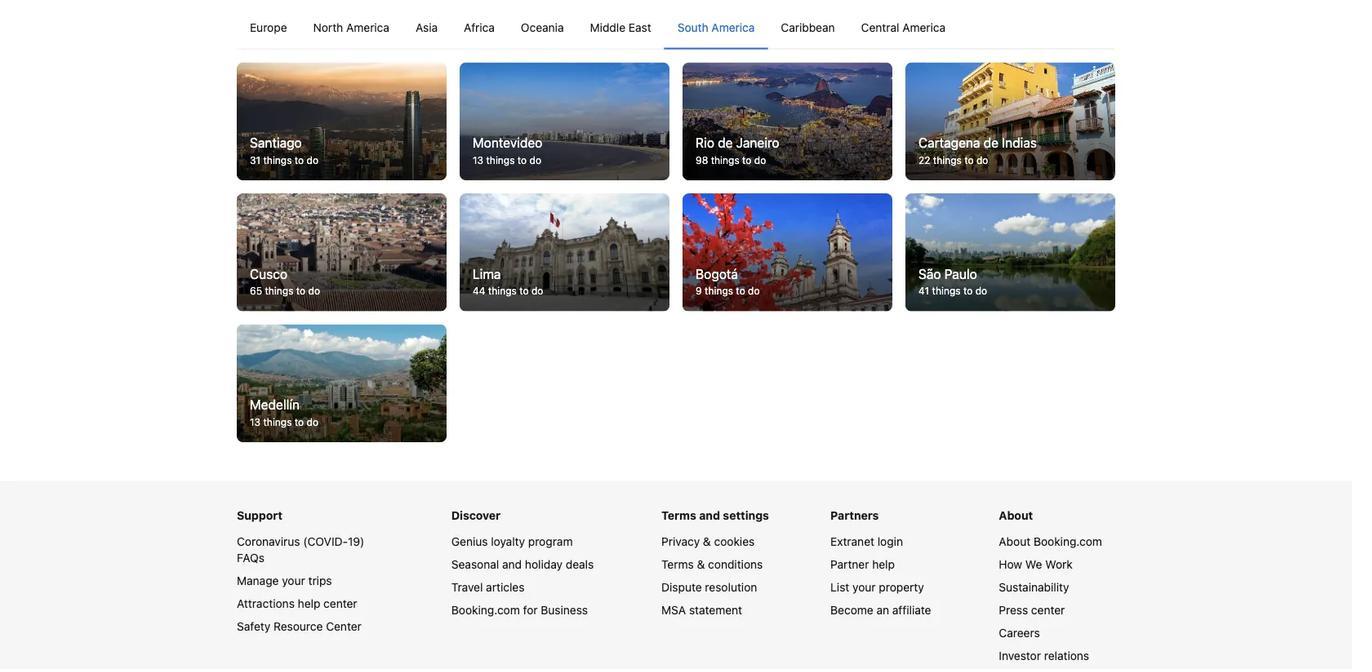 Task type: describe. For each thing, give the bounding box(es) containing it.
deals
[[566, 558, 594, 572]]

things inside 'cartagena de indias 22 things to do'
[[933, 154, 962, 166]]

santiago
[[250, 135, 302, 151]]

são paulo image
[[906, 193, 1115, 312]]

do for medellín
[[307, 417, 318, 428]]

terms for terms and settings
[[661, 509, 696, 523]]

how we work link
[[999, 558, 1073, 572]]

how we work
[[999, 558, 1073, 572]]

do inside "rio de janeiro 98 things to do"
[[754, 154, 766, 166]]

to inside "rio de janeiro 98 things to do"
[[742, 154, 752, 166]]

partner
[[831, 558, 869, 572]]

middle east
[[590, 20, 651, 34]]

press
[[999, 604, 1028, 617]]

about booking.com link
[[999, 535, 1102, 549]]

become an affiliate
[[831, 604, 931, 617]]

help for attractions
[[298, 597, 320, 611]]

program
[[528, 535, 573, 549]]

and for seasonal
[[502, 558, 522, 572]]

montevideo image
[[460, 62, 670, 180]]

an
[[877, 604, 889, 617]]

discover
[[451, 509, 501, 523]]

list
[[831, 581, 849, 595]]

your for list
[[853, 581, 876, 595]]

business
[[541, 604, 588, 617]]

msa
[[661, 604, 686, 617]]

cusco image
[[237, 193, 447, 312]]

america for north america
[[346, 20, 389, 34]]

to for bogotá
[[736, 285, 745, 297]]

about for about
[[999, 509, 1033, 523]]

privacy & cookies link
[[661, 535, 755, 549]]

montevideo 13 things to do
[[473, 135, 543, 166]]

medellín image
[[237, 325, 447, 443]]

conditions
[[708, 558, 763, 572]]

santiago image
[[237, 62, 447, 180]]

center
[[326, 620, 362, 634]]

tab list containing europe
[[237, 6, 1115, 50]]

terms & conditions link
[[661, 558, 763, 572]]

to inside "são paulo 41 things to do"
[[963, 285, 973, 297]]

genius
[[451, 535, 488, 549]]

13 for montevideo
[[473, 154, 483, 166]]

settings
[[723, 509, 769, 523]]

31
[[250, 154, 261, 166]]

investor relations link
[[999, 650, 1089, 663]]

98
[[696, 154, 708, 166]]

america for central america
[[902, 20, 946, 34]]

sustainability
[[999, 581, 1069, 595]]

support
[[237, 509, 283, 523]]

19)
[[348, 535, 364, 549]]

coronavirus
[[237, 535, 300, 549]]

dispute
[[661, 581, 702, 595]]

manage your trips
[[237, 575, 332, 588]]

central
[[861, 20, 899, 34]]

13 for medellín
[[250, 417, 261, 428]]

investor
[[999, 650, 1041, 663]]

holiday
[[525, 558, 563, 572]]

são
[[919, 266, 941, 282]]

things for santiago
[[263, 154, 292, 166]]

africa
[[464, 20, 495, 34]]

africa button
[[451, 6, 508, 48]]

44
[[473, 285, 485, 297]]

medellín
[[250, 397, 300, 413]]

to for medellín
[[295, 417, 304, 428]]

terms and settings
[[661, 509, 769, 523]]

cartagena de indias 22 things to do
[[919, 135, 1037, 166]]

genius loyalty program link
[[451, 535, 573, 549]]

your for manage
[[282, 575, 305, 588]]

safety resource center
[[237, 620, 362, 634]]

affiliate
[[892, 604, 931, 617]]

cartagena de indias image
[[906, 62, 1115, 180]]

things for montevideo
[[486, 154, 515, 166]]

safety resource center link
[[237, 620, 362, 634]]

middle
[[590, 20, 626, 34]]

(covid-
[[303, 535, 348, 549]]

são paulo 41 things to do
[[919, 266, 987, 297]]

articles
[[486, 581, 525, 595]]

de for cartagena
[[984, 135, 999, 151]]

cusco
[[250, 266, 287, 282]]

lima 44 things to do
[[473, 266, 543, 297]]

rio de janeiro image
[[683, 62, 893, 180]]

bogotá image
[[683, 193, 893, 312]]

0 horizontal spatial center
[[324, 597, 357, 611]]

extranet login
[[831, 535, 903, 549]]

property
[[879, 581, 924, 595]]

santiago 31 things to do
[[250, 135, 318, 166]]

middle east button
[[577, 6, 664, 48]]

1 vertical spatial booking.com
[[451, 604, 520, 617]]

dispute resolution link
[[661, 581, 757, 595]]

montevideo
[[473, 135, 543, 151]]

investor relations
[[999, 650, 1089, 663]]

seasonal
[[451, 558, 499, 572]]

do for cusco
[[308, 285, 320, 297]]

22
[[919, 154, 930, 166]]

bogotá 9 things to do
[[696, 266, 760, 297]]

things for lima
[[488, 285, 517, 297]]



Task type: vqa. For each thing, say whether or not it's contained in the screenshot.


Task type: locate. For each thing, give the bounding box(es) containing it.
to down cartagena
[[965, 154, 974, 166]]

safety
[[237, 620, 270, 634]]

partner help
[[831, 558, 895, 572]]

do inside lima 44 things to do
[[532, 285, 543, 297]]

help for partner
[[872, 558, 895, 572]]

13 inside medellín 13 things to do
[[250, 417, 261, 428]]

to right 44
[[519, 285, 529, 297]]

0 vertical spatial help
[[872, 558, 895, 572]]

press center link
[[999, 604, 1065, 617]]

loyalty
[[491, 535, 525, 549]]

become
[[831, 604, 873, 617]]

0 vertical spatial about
[[999, 509, 1033, 523]]

lima image
[[460, 193, 670, 312]]

13 inside montevideo 13 things to do
[[473, 154, 483, 166]]

1 de from the left
[[718, 135, 733, 151]]

do inside "são paulo 41 things to do"
[[976, 285, 987, 297]]

do for lima
[[532, 285, 543, 297]]

things inside lima 44 things to do
[[488, 285, 517, 297]]

2 terms from the top
[[661, 558, 694, 572]]

asia
[[416, 20, 438, 34]]

central america button
[[848, 6, 959, 48]]

america right central
[[902, 20, 946, 34]]

cusco 65 things to do
[[250, 266, 320, 297]]

press center
[[999, 604, 1065, 617]]

europe button
[[237, 6, 300, 48]]

terms for terms & conditions
[[661, 558, 694, 572]]

to down the paulo
[[963, 285, 973, 297]]

1 vertical spatial 13
[[250, 417, 261, 428]]

cookies
[[714, 535, 755, 549]]

things down the cusco
[[265, 285, 293, 297]]

resolution
[[705, 581, 757, 595]]

1 horizontal spatial booking.com
[[1034, 535, 1102, 549]]

relations
[[1044, 650, 1089, 663]]

america inside 'button'
[[346, 20, 389, 34]]

to down medellín
[[295, 417, 304, 428]]

do inside cusco 65 things to do
[[308, 285, 320, 297]]

to for cusco
[[296, 285, 306, 297]]

to inside lima 44 things to do
[[519, 285, 529, 297]]

0 horizontal spatial 13
[[250, 417, 261, 428]]

65
[[250, 285, 262, 297]]

and up the privacy & cookies link
[[699, 509, 720, 523]]

north
[[313, 20, 343, 34]]

careers link
[[999, 627, 1040, 640]]

medellín 13 things to do
[[250, 397, 318, 428]]

terms up privacy
[[661, 509, 696, 523]]

&
[[703, 535, 711, 549], [697, 558, 705, 572]]

2 about from the top
[[999, 535, 1031, 549]]

center down sustainability
[[1031, 604, 1065, 617]]

to right 65
[[296, 285, 306, 297]]

work
[[1045, 558, 1073, 572]]

msa statement
[[661, 604, 742, 617]]

how
[[999, 558, 1022, 572]]

1 horizontal spatial de
[[984, 135, 999, 151]]

things for medellín
[[263, 417, 292, 428]]

cartagena
[[919, 135, 980, 151]]

0 horizontal spatial america
[[346, 20, 389, 34]]

things inside cusco 65 things to do
[[265, 285, 293, 297]]

to inside 'cartagena de indias 22 things to do'
[[965, 154, 974, 166]]

north america button
[[300, 6, 403, 48]]

things down lima at the top of page
[[488, 285, 517, 297]]

terms down privacy
[[661, 558, 694, 572]]

privacy & cookies
[[661, 535, 755, 549]]

de left indias
[[984, 135, 999, 151]]

things
[[263, 154, 292, 166], [486, 154, 515, 166], [711, 154, 740, 166], [933, 154, 962, 166], [265, 285, 293, 297], [488, 285, 517, 297], [705, 285, 733, 297], [932, 285, 961, 297], [263, 417, 292, 428]]

do inside 'cartagena de indias 22 things to do'
[[977, 154, 988, 166]]

de for rio
[[718, 135, 733, 151]]

de right rio on the right
[[718, 135, 733, 151]]

to inside bogotá 9 things to do
[[736, 285, 745, 297]]

13 down medellín
[[250, 417, 261, 428]]

america inside button
[[712, 20, 755, 34]]

things for bogotá
[[705, 285, 733, 297]]

america for south america
[[712, 20, 755, 34]]

booking.com up work
[[1034, 535, 1102, 549]]

do
[[307, 154, 318, 166], [530, 154, 541, 166], [754, 154, 766, 166], [977, 154, 988, 166], [308, 285, 320, 297], [532, 285, 543, 297], [748, 285, 760, 297], [976, 285, 987, 297], [307, 417, 318, 428]]

privacy
[[661, 535, 700, 549]]

things inside santiago 31 things to do
[[263, 154, 292, 166]]

terms & conditions
[[661, 558, 763, 572]]

1 horizontal spatial and
[[699, 509, 720, 523]]

1 vertical spatial &
[[697, 558, 705, 572]]

1 vertical spatial help
[[298, 597, 320, 611]]

to down montevideo
[[518, 154, 527, 166]]

1 horizontal spatial 13
[[473, 154, 483, 166]]

to down santiago
[[295, 154, 304, 166]]

oceania
[[521, 20, 564, 34]]

coronavirus (covid-19) faqs link
[[237, 535, 364, 565]]

to for lima
[[519, 285, 529, 297]]

0 vertical spatial 13
[[473, 154, 483, 166]]

center up center
[[324, 597, 357, 611]]

south america
[[678, 20, 755, 34]]

1 america from the left
[[346, 20, 389, 34]]

things inside bogotá 9 things to do
[[705, 285, 733, 297]]

manage your trips link
[[237, 575, 332, 588]]

help up safety resource center link
[[298, 597, 320, 611]]

booking.com down travel articles
[[451, 604, 520, 617]]

about up about booking.com link
[[999, 509, 1033, 523]]

list your property link
[[831, 581, 924, 595]]

login
[[878, 535, 903, 549]]

north america
[[313, 20, 389, 34]]

& down the privacy & cookies link
[[697, 558, 705, 572]]

janeiro
[[736, 135, 780, 151]]

things down montevideo
[[486, 154, 515, 166]]

your
[[282, 575, 305, 588], [853, 581, 876, 595]]

for
[[523, 604, 538, 617]]

about for about booking.com
[[999, 535, 1031, 549]]

de
[[718, 135, 733, 151], [984, 135, 999, 151]]

paulo
[[945, 266, 977, 282]]

things inside medellín 13 things to do
[[263, 417, 292, 428]]

faqs
[[237, 552, 265, 565]]

resource
[[274, 620, 323, 634]]

things down cartagena
[[933, 154, 962, 166]]

do inside santiago 31 things to do
[[307, 154, 318, 166]]

things down medellín
[[263, 417, 292, 428]]

to inside cusco 65 things to do
[[296, 285, 306, 297]]

sustainability link
[[999, 581, 1069, 595]]

about up how
[[999, 535, 1031, 549]]

genius loyalty program
[[451, 535, 573, 549]]

center
[[324, 597, 357, 611], [1031, 604, 1065, 617]]

0 vertical spatial and
[[699, 509, 720, 523]]

0 horizontal spatial and
[[502, 558, 522, 572]]

attractions help center
[[237, 597, 357, 611]]

america right south
[[712, 20, 755, 34]]

south
[[678, 20, 708, 34]]

travel articles link
[[451, 581, 525, 595]]

booking.com for business link
[[451, 604, 588, 617]]

2 america from the left
[[712, 20, 755, 34]]

do for santiago
[[307, 154, 318, 166]]

your up the attractions help center
[[282, 575, 305, 588]]

1 terms from the top
[[661, 509, 696, 523]]

booking.com for business
[[451, 604, 588, 617]]

asia button
[[403, 6, 451, 48]]

de inside 'cartagena de indias 22 things to do'
[[984, 135, 999, 151]]

do inside montevideo 13 things to do
[[530, 154, 541, 166]]

rio
[[696, 135, 714, 151]]

careers
[[999, 627, 1040, 640]]

1 horizontal spatial center
[[1031, 604, 1065, 617]]

south america button
[[664, 6, 768, 48]]

1 horizontal spatial help
[[872, 558, 895, 572]]

do for montevideo
[[530, 154, 541, 166]]

caribbean
[[781, 20, 835, 34]]

about booking.com
[[999, 535, 1102, 549]]

1 vertical spatial terms
[[661, 558, 694, 572]]

0 vertical spatial booking.com
[[1034, 535, 1102, 549]]

indias
[[1002, 135, 1037, 151]]

2 horizontal spatial america
[[902, 20, 946, 34]]

extranet
[[831, 535, 875, 549]]

do inside bogotá 9 things to do
[[748, 285, 760, 297]]

things inside montevideo 13 things to do
[[486, 154, 515, 166]]

seasonal and holiday deals link
[[451, 558, 594, 572]]

to inside santiago 31 things to do
[[295, 154, 304, 166]]

become an affiliate link
[[831, 604, 931, 617]]

to inside montevideo 13 things to do
[[518, 154, 527, 166]]

1 horizontal spatial your
[[853, 581, 876, 595]]

statement
[[689, 604, 742, 617]]

to down janeiro
[[742, 154, 752, 166]]

& for terms
[[697, 558, 705, 572]]

america inside button
[[902, 20, 946, 34]]

things right 98
[[711, 154, 740, 166]]

0 horizontal spatial your
[[282, 575, 305, 588]]

do for bogotá
[[748, 285, 760, 297]]

13 down montevideo
[[473, 154, 483, 166]]

1 about from the top
[[999, 509, 1033, 523]]

and for terms
[[699, 509, 720, 523]]

dispute resolution
[[661, 581, 757, 595]]

1 vertical spatial about
[[999, 535, 1031, 549]]

0 horizontal spatial de
[[718, 135, 733, 151]]

things inside "rio de janeiro 98 things to do"
[[711, 154, 740, 166]]

attractions help center link
[[237, 597, 357, 611]]

and
[[699, 509, 720, 523], [502, 558, 522, 572]]

partner help link
[[831, 558, 895, 572]]

things inside "são paulo 41 things to do"
[[932, 285, 961, 297]]

east
[[629, 20, 651, 34]]

things for cusco
[[265, 285, 293, 297]]

america right north
[[346, 20, 389, 34]]

2 de from the left
[[984, 135, 999, 151]]

13
[[473, 154, 483, 166], [250, 417, 261, 428]]

things down the paulo
[[932, 285, 961, 297]]

to for santiago
[[295, 154, 304, 166]]

& up terms & conditions
[[703, 535, 711, 549]]

& for privacy
[[703, 535, 711, 549]]

help up list your property
[[872, 558, 895, 572]]

3 america from the left
[[902, 20, 946, 34]]

booking.com
[[1034, 535, 1102, 549], [451, 604, 520, 617]]

central america
[[861, 20, 946, 34]]

travel articles
[[451, 581, 525, 595]]

0 horizontal spatial help
[[298, 597, 320, 611]]

1 horizontal spatial america
[[712, 20, 755, 34]]

things down bogotá
[[705, 285, 733, 297]]

1 vertical spatial and
[[502, 558, 522, 572]]

tab list
[[237, 6, 1115, 50]]

partners
[[831, 509, 879, 523]]

things down santiago
[[263, 154, 292, 166]]

to
[[295, 154, 304, 166], [518, 154, 527, 166], [742, 154, 752, 166], [965, 154, 974, 166], [296, 285, 306, 297], [519, 285, 529, 297], [736, 285, 745, 297], [963, 285, 973, 297], [295, 417, 304, 428]]

0 vertical spatial &
[[703, 535, 711, 549]]

lima
[[473, 266, 501, 282]]

europe
[[250, 20, 287, 34]]

bogotá
[[696, 266, 738, 282]]

0 horizontal spatial booking.com
[[451, 604, 520, 617]]

do inside medellín 13 things to do
[[307, 417, 318, 428]]

and down genius loyalty program
[[502, 558, 522, 572]]

de inside "rio de janeiro 98 things to do"
[[718, 135, 733, 151]]

0 vertical spatial terms
[[661, 509, 696, 523]]

41
[[919, 285, 929, 297]]

to for montevideo
[[518, 154, 527, 166]]

your down partner help
[[853, 581, 876, 595]]

seasonal and holiday deals
[[451, 558, 594, 572]]

to down bogotá
[[736, 285, 745, 297]]

list your property
[[831, 581, 924, 595]]

manage
[[237, 575, 279, 588]]

to inside medellín 13 things to do
[[295, 417, 304, 428]]



